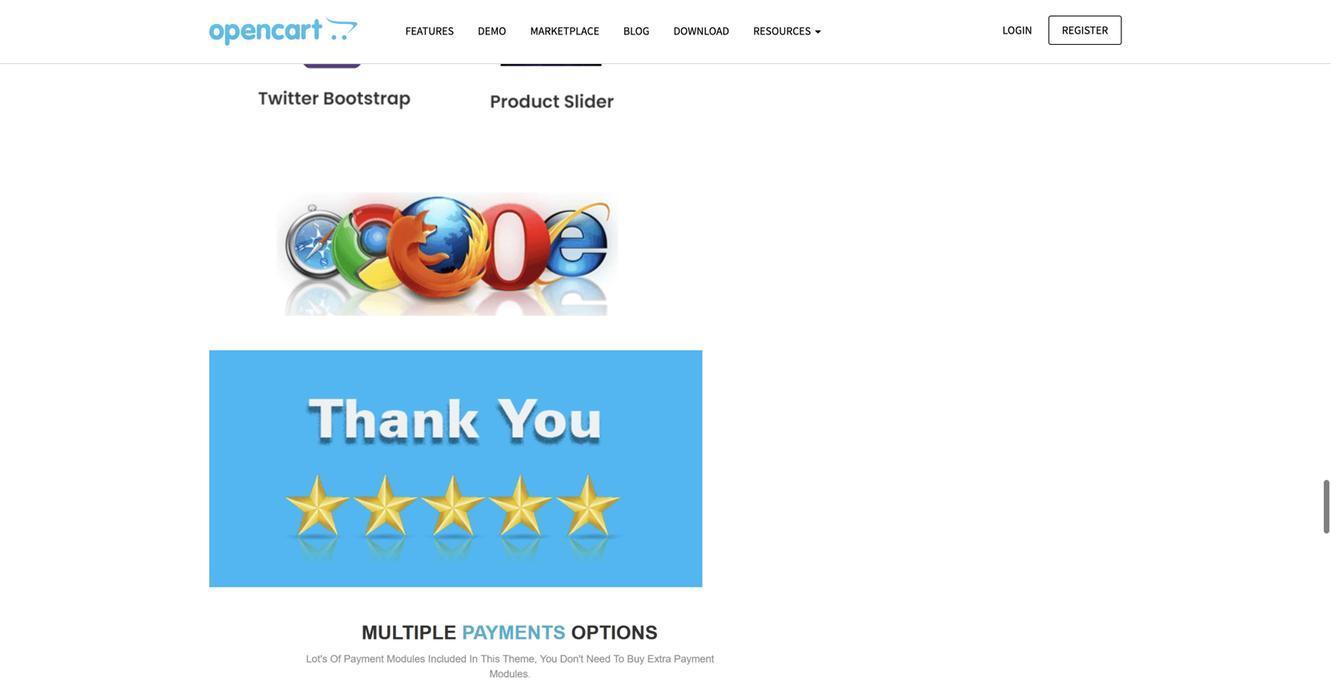 Task type: describe. For each thing, give the bounding box(es) containing it.
resources link
[[742, 17, 834, 45]]

blog link
[[612, 17, 662, 45]]

features link
[[394, 17, 466, 45]]

register link
[[1049, 16, 1122, 45]]

opencart - winehub opencart responsive theme (bar, restaurant, club) image
[[209, 17, 358, 46]]

blog
[[624, 24, 650, 38]]

download link
[[662, 17, 742, 45]]

marketplace
[[531, 24, 600, 38]]

demo
[[478, 24, 507, 38]]

register
[[1063, 23, 1109, 37]]

download
[[674, 24, 730, 38]]

login
[[1003, 23, 1033, 37]]



Task type: locate. For each thing, give the bounding box(es) containing it.
login link
[[989, 16, 1046, 45]]

demo link
[[466, 17, 519, 45]]

resources
[[754, 24, 814, 38]]

features
[[406, 24, 454, 38]]

marketplace link
[[519, 17, 612, 45]]



Task type: vqa. For each thing, say whether or not it's contained in the screenshot.
Demo link
yes



